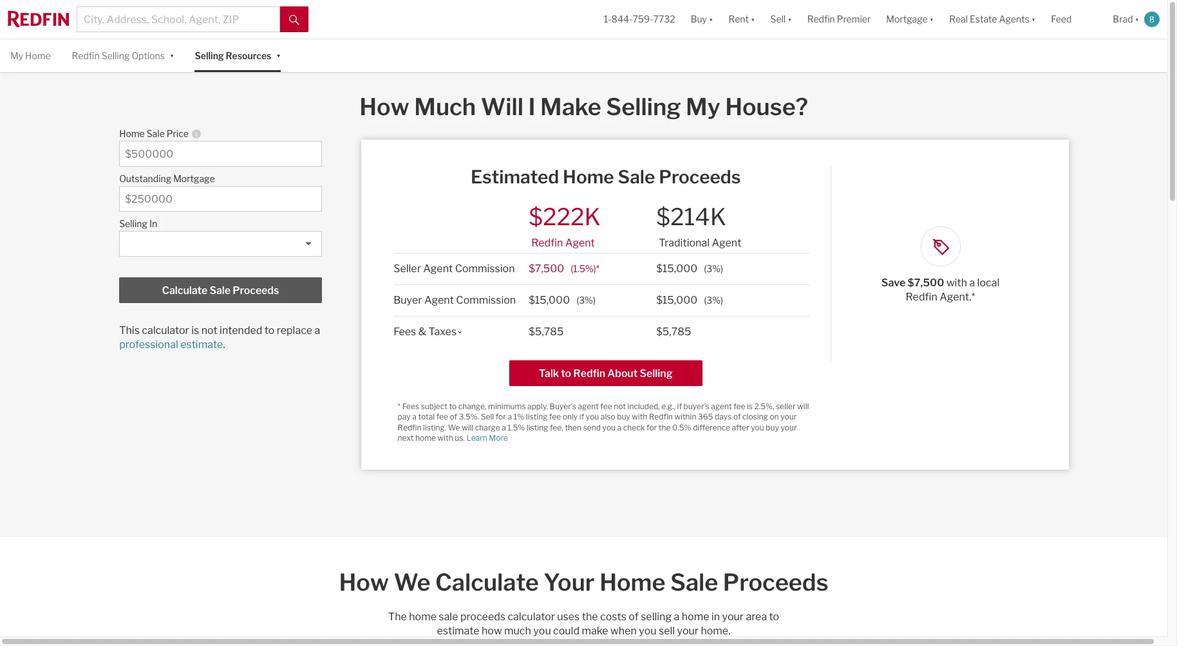 Task type: describe. For each thing, give the bounding box(es) containing it.
selling inside button
[[640, 368, 673, 380]]

a up the more
[[502, 423, 506, 433]]

redfin inside with a local redfin agent.*
[[906, 291, 938, 304]]

0.5%
[[673, 423, 692, 433]]

to inside * fees subject to change, minimums apply. buyer's agent fee not included, e.g., if buyer's agent fee is 2.5%, seller will pay a total fee of 3.5%. sell for a 1% listing fee only if you also buy with redfin within 365 days of closing on your redfin listing. we will charge a 1.5% listing fee, then send you a check for the 0.5% difference after you buy your next home with us.
[[449, 402, 457, 412]]

when
[[611, 625, 637, 638]]

resources
[[226, 50, 272, 61]]

is inside * fees subject to change, minimums apply. buyer's agent fee not included, e.g., if buyer's agent fee is 2.5%, seller will pay a total fee of 3.5%. sell for a 1% listing fee only if you also buy with redfin within 365 days of closing on your redfin listing. we will charge a 1.5% listing fee, then send you a check for the 0.5% difference after you buy your next home with us.
[[747, 402, 753, 412]]

home.
[[701, 625, 731, 638]]

outstanding
[[119, 173, 171, 184]]

▾ left real on the right top
[[930, 14, 934, 25]]

the home sale proceeds calculator uses the costs of selling a home in your area to estimate how much you could make when you sell your home.
[[388, 611, 780, 638]]

traditional
[[659, 237, 710, 249]]

buyer agent commission
[[394, 294, 516, 307]]

within
[[675, 413, 697, 422]]

▾ right the brad
[[1136, 14, 1140, 25]]

charge
[[475, 423, 500, 433]]

estimated
[[471, 166, 559, 188]]

fee up the fee,
[[550, 413, 561, 422]]

mortgage ▾ button
[[887, 0, 934, 39]]

more
[[489, 434, 508, 443]]

selling inside the redfin selling options ▾
[[102, 50, 130, 61]]

buy
[[691, 14, 707, 25]]

0 horizontal spatial of
[[450, 413, 458, 422]]

redfin selling options link
[[72, 39, 165, 72]]

costs
[[600, 611, 627, 624]]

you up send
[[586, 413, 599, 422]]

much
[[414, 93, 476, 121]]

house?
[[726, 93, 808, 121]]

rent ▾ button
[[721, 0, 763, 39]]

estimated home sale proceeds
[[471, 166, 741, 188]]

$15,000 for $15,000
[[657, 294, 698, 307]]

selling resources ▾
[[195, 49, 281, 61]]

i
[[529, 93, 536, 121]]

7732
[[654, 14, 676, 25]]

$222k
[[529, 203, 601, 231]]

save
[[882, 277, 906, 289]]

professional estimate link
[[119, 339, 223, 351]]

uses
[[558, 611, 580, 624]]

fee,
[[550, 423, 564, 433]]

$15,000 for $7,500
[[657, 263, 698, 275]]

redfin left premier
[[808, 14, 835, 25]]

next
[[398, 434, 414, 443]]

1 horizontal spatial with
[[632, 413, 648, 422]]

sale inside 'button'
[[210, 285, 231, 297]]

selling in
[[119, 219, 157, 230]]

▾ inside the redfin selling options ▾
[[170, 49, 174, 60]]

a left 1%
[[508, 413, 512, 422]]

buy ▾ button
[[691, 0, 714, 39]]

you down closing
[[751, 423, 765, 433]]

commission for seller agent commission
[[455, 263, 515, 275]]

(3%) for $7,500
[[704, 263, 724, 274]]

0 vertical spatial proceeds
[[659, 166, 741, 188]]

learn more
[[467, 434, 508, 443]]

fee up closing
[[734, 402, 746, 412]]

make
[[541, 93, 602, 121]]

to inside this calculator is not intended to replace a professional estimate .
[[265, 325, 275, 337]]

save $7,500
[[882, 277, 947, 289]]

this
[[119, 325, 140, 337]]

buyer's
[[684, 402, 710, 412]]

calculator inside this calculator is not intended to replace a professional estimate .
[[142, 325, 189, 337]]

* inside '$7,500 (1.5%) *'
[[596, 263, 600, 274]]

in
[[149, 219, 157, 230]]

mortgage ▾ button
[[879, 0, 942, 39]]

selling
[[641, 611, 672, 624]]

* fees subject to change, minimums apply. buyer's agent fee not included, e.g., if buyer's agent fee is 2.5%, seller will pay a total fee of 3.5%. sell for a 1% listing fee only if you also buy with redfin within 365 days of closing on your redfin listing. we will charge a 1.5% listing fee, then send you a check for the 0.5% difference after you buy your next home with us.
[[398, 402, 809, 443]]

real estate agents ▾ link
[[950, 0, 1036, 39]]

▾ right rent ▾
[[788, 14, 792, 25]]

2 vertical spatial proceeds
[[723, 569, 829, 597]]

0 vertical spatial will
[[798, 402, 809, 412]]

redfin down e.g., at the bottom right
[[649, 413, 673, 422]]

rent ▾ button
[[729, 0, 755, 39]]

difference
[[693, 423, 731, 433]]

could
[[553, 625, 580, 638]]

1 $5,785 from the left
[[529, 326, 564, 338]]

redfin up next
[[398, 423, 422, 433]]

0 vertical spatial fees
[[394, 326, 416, 338]]

fees inside * fees subject to change, minimums apply. buyer's agent fee not included, e.g., if buyer's agent fee is 2.5%, seller will pay a total fee of 3.5%. sell for a 1% listing fee only if you also buy with redfin within 365 days of closing on your redfin listing. we will charge a 1.5% listing fee, then send you a check for the 0.5% difference after you buy your next home with us.
[[403, 402, 419, 412]]

how for how much will i make selling my house?
[[360, 93, 410, 121]]

redfin inside $222k redfin agent
[[532, 237, 563, 249]]

premier
[[837, 14, 871, 25]]

fee up also
[[601, 402, 612, 412]]

not inside * fees subject to change, minimums apply. buyer's agent fee not included, e.g., if buyer's agent fee is 2.5%, seller will pay a total fee of 3.5%. sell for a 1% listing fee only if you also buy with redfin within 365 days of closing on your redfin listing. we will charge a 1.5% listing fee, then send you a check for the 0.5% difference after you buy your next home with us.
[[614, 402, 626, 412]]

0 vertical spatial $7,500
[[529, 263, 565, 275]]

seller
[[777, 402, 796, 412]]

make
[[582, 625, 609, 638]]

seller
[[394, 263, 421, 275]]

subject
[[421, 402, 448, 412]]

us.
[[455, 434, 465, 443]]

sell inside * fees subject to change, minimums apply. buyer's agent fee not included, e.g., if buyer's agent fee is 2.5%, seller will pay a total fee of 3.5%. sell for a 1% listing fee only if you also buy with redfin within 365 days of closing on your redfin listing. we will charge a 1.5% listing fee, then send you a check for the 0.5% difference after you buy your next home with us.
[[481, 413, 494, 422]]

talk to redfin about selling
[[539, 368, 673, 380]]

buy ▾ button
[[683, 0, 721, 39]]

the
[[388, 611, 407, 624]]

1 vertical spatial mortgage
[[173, 173, 215, 184]]

this calculator is not intended to replace a professional estimate .
[[119, 325, 320, 351]]

area
[[746, 611, 767, 624]]

1 vertical spatial $7,500
[[908, 277, 945, 289]]

▾ right rent
[[751, 14, 755, 25]]

$7,500 (1.5%) *
[[529, 263, 600, 275]]

send
[[583, 423, 601, 433]]

sell
[[659, 625, 675, 638]]

redfin inside the redfin selling options ▾
[[72, 50, 100, 61]]

agent inside $222k redfin agent
[[566, 237, 595, 249]]

$15,000 (3%) for $7,500
[[657, 263, 724, 275]]

1 vertical spatial we
[[394, 569, 431, 597]]

0 vertical spatial listing
[[526, 413, 548, 422]]

brad ▾
[[1114, 14, 1140, 25]]

redfin selling options ▾
[[72, 49, 174, 61]]

a inside the 'the home sale proceeds calculator uses the costs of selling a home in your area to estimate how much you could make when you sell your home.'
[[674, 611, 680, 624]]

agent inside $214k traditional agent
[[712, 237, 742, 249]]

the inside * fees subject to change, minimums apply. buyer's agent fee not included, e.g., if buyer's agent fee is 2.5%, seller will pay a total fee of 3.5%. sell for a 1% listing fee only if you also buy with redfin within 365 days of closing on your redfin listing. we will charge a 1.5% listing fee, then send you a check for the 0.5% difference after you buy your next home with us.
[[659, 423, 671, 433]]

feed button
[[1044, 0, 1106, 39]]

redfin left about
[[574, 368, 606, 380]]

Outstanding Mortgage text field
[[125, 193, 316, 206]]

.
[[223, 339, 225, 351]]

we inside * fees subject to change, minimums apply. buyer's agent fee not included, e.g., if buyer's agent fee is 2.5%, seller will pay a total fee of 3.5%. sell for a 1% listing fee only if you also buy with redfin within 365 days of closing on your redfin listing. we will charge a 1.5% listing fee, then send you a check for the 0.5% difference after you buy your next home with us.
[[448, 423, 460, 433]]

closing
[[743, 413, 769, 422]]

of inside the 'the home sale proceeds calculator uses the costs of selling a home in your area to estimate how much you could make when you sell your home.'
[[629, 611, 639, 624]]

City, Address, School, Agent, ZIP search field
[[77, 6, 280, 32]]

days
[[715, 413, 732, 422]]

apply.
[[528, 402, 548, 412]]

(1.5%)
[[571, 263, 596, 274]]

then
[[565, 423, 582, 433]]

1 vertical spatial my
[[686, 93, 721, 121]]

buyer's
[[550, 402, 577, 412]]

estimate inside the 'the home sale proceeds calculator uses the costs of selling a home in your area to estimate how much you could make when you sell your home.'
[[437, 625, 480, 638]]



Task type: locate. For each thing, give the bounding box(es) containing it.
agent up send
[[578, 402, 599, 412]]

* up 'pay'
[[398, 402, 401, 412]]

outstanding mortgage element
[[119, 167, 315, 186]]

0 vertical spatial calculator
[[142, 325, 189, 337]]

calculate up professional estimate link
[[162, 285, 208, 297]]

estimate down intended
[[181, 339, 223, 351]]

sell ▾ button
[[763, 0, 800, 39]]

price
[[167, 128, 189, 139]]

not up also
[[614, 402, 626, 412]]

0 horizontal spatial my
[[10, 50, 23, 61]]

0 vertical spatial if
[[677, 402, 682, 412]]

1.5%
[[508, 423, 525, 433]]

fee up listing.
[[437, 413, 448, 422]]

sell ▾
[[771, 14, 792, 25]]

selling resources link
[[195, 39, 272, 72]]

0 horizontal spatial is
[[191, 325, 199, 337]]

estate
[[970, 14, 998, 25]]

home down listing.
[[416, 434, 436, 443]]

to inside button
[[561, 368, 572, 380]]

1 horizontal spatial calculator
[[508, 611, 555, 624]]

0 vertical spatial with
[[947, 277, 968, 289]]

0 vertical spatial we
[[448, 423, 460, 433]]

with down "included,"
[[632, 413, 648, 422]]

0 vertical spatial not
[[201, 325, 218, 337]]

a right replace
[[315, 325, 320, 337]]

the inside the 'the home sale proceeds calculator uses the costs of selling a home in your area to estimate how much you could make when you sell your home.'
[[582, 611, 598, 624]]

how left much
[[360, 93, 410, 121]]

you down also
[[603, 423, 616, 433]]

for down minimums
[[496, 413, 506, 422]]

0 vertical spatial the
[[659, 423, 671, 433]]

▾ right resources
[[277, 49, 281, 60]]

0 horizontal spatial *
[[398, 402, 401, 412]]

of up after
[[734, 413, 741, 422]]

1 horizontal spatial is
[[747, 402, 753, 412]]

if
[[677, 402, 682, 412], [580, 413, 584, 422]]

redfin down save $7,500
[[906, 291, 938, 304]]

1 vertical spatial calculator
[[508, 611, 555, 624]]

commission up buyer agent commission at left top
[[455, 263, 515, 275]]

1 horizontal spatial not
[[614, 402, 626, 412]]

we
[[448, 423, 460, 433], [394, 569, 431, 597]]

1 agent from the left
[[578, 402, 599, 412]]

proceeds up $214k in the right top of the page
[[659, 166, 741, 188]]

submit search image
[[289, 15, 300, 25]]

1 horizontal spatial for
[[647, 423, 657, 433]]

listing.
[[423, 423, 447, 433]]

agent up (1.5%)
[[566, 237, 595, 249]]

selling
[[102, 50, 130, 61], [195, 50, 224, 61], [606, 93, 681, 121], [119, 219, 147, 230], [640, 368, 673, 380]]

agent right the traditional at right top
[[712, 237, 742, 249]]

real estate agents ▾
[[950, 14, 1036, 25]]

0 horizontal spatial $5,785
[[529, 326, 564, 338]]

how
[[360, 93, 410, 121], [339, 569, 389, 597]]

redfin
[[808, 14, 835, 25], [72, 50, 100, 61], [532, 237, 563, 249], [906, 291, 938, 304], [574, 368, 606, 380], [649, 413, 673, 422], [398, 423, 422, 433]]

0 horizontal spatial agent
[[578, 402, 599, 412]]

sell
[[771, 14, 786, 25], [481, 413, 494, 422]]

with a local redfin agent.*
[[906, 277, 1000, 304]]

▾ right buy
[[709, 14, 714, 25]]

1 horizontal spatial *
[[596, 263, 600, 274]]

0 vertical spatial mortgage
[[887, 14, 928, 25]]

1 horizontal spatial buy
[[766, 423, 779, 433]]

sell ▾ button
[[771, 0, 792, 39]]

with up agent.*
[[947, 277, 968, 289]]

0 horizontal spatial buy
[[617, 413, 631, 422]]

your
[[544, 569, 595, 597]]

to right subject on the bottom left of page
[[449, 402, 457, 412]]

not inside this calculator is not intended to replace a professional estimate .
[[201, 325, 218, 337]]

0 horizontal spatial for
[[496, 413, 506, 422]]

buy up check
[[617, 413, 631, 422]]

buy down "on"
[[766, 423, 779, 433]]

is up professional estimate link
[[191, 325, 199, 337]]

the
[[659, 423, 671, 433], [582, 611, 598, 624]]

1 vertical spatial commission
[[456, 294, 516, 307]]

* down $222k redfin agent
[[596, 263, 600, 274]]

you down selling
[[639, 625, 657, 638]]

fees
[[394, 326, 416, 338], [403, 402, 419, 412]]

$15,000
[[657, 263, 698, 275], [529, 294, 570, 307], [657, 294, 698, 307]]

fees up 'pay'
[[403, 402, 419, 412]]

▾ right agents
[[1032, 14, 1036, 25]]

1 vertical spatial buy
[[766, 423, 779, 433]]

$7,500 right 'save' at the top right of the page
[[908, 277, 945, 289]]

0 vertical spatial calculate
[[162, 285, 208, 297]]

agent
[[566, 237, 595, 249], [712, 237, 742, 249], [423, 263, 453, 275], [425, 294, 454, 307]]

listing down the apply.
[[526, 413, 548, 422]]

0 horizontal spatial if
[[580, 413, 584, 422]]

is up closing
[[747, 402, 753, 412]]

redfin premier button
[[800, 0, 879, 39]]

not left intended
[[201, 325, 218, 337]]

$15,000 (3%) for $15,000
[[657, 294, 724, 307]]

buyer
[[394, 294, 422, 307]]

how much will i make selling my house?
[[360, 93, 808, 121]]

user photo image
[[1145, 12, 1160, 27]]

$7,500 left (1.5%)
[[529, 263, 565, 275]]

0 horizontal spatial calculate
[[162, 285, 208, 297]]

outstanding mortgage
[[119, 173, 215, 184]]

mortgage inside dropdown button
[[887, 14, 928, 25]]

0 horizontal spatial estimate
[[181, 339, 223, 351]]

sale
[[147, 128, 165, 139], [618, 166, 655, 188], [210, 285, 231, 297], [671, 569, 719, 597]]

0 horizontal spatial will
[[462, 423, 474, 433]]

1 vertical spatial proceeds
[[233, 285, 279, 297]]

the up make
[[582, 611, 598, 624]]

will
[[481, 93, 524, 121]]

1 vertical spatial the
[[582, 611, 598, 624]]

also
[[601, 413, 616, 422]]

proceeds
[[461, 611, 506, 624]]

how up the
[[339, 569, 389, 597]]

local
[[978, 277, 1000, 289]]

my home link
[[10, 39, 51, 72]]

3.5%.
[[459, 413, 479, 422]]

1 vertical spatial will
[[462, 423, 474, 433]]

(3%) for $15,000
[[704, 295, 724, 306]]

how we calculate your home sale proceeds
[[339, 569, 829, 597]]

mortgage
[[887, 14, 928, 25], [173, 173, 215, 184]]

selling in element
[[119, 212, 315, 231]]

0 vertical spatial buy
[[617, 413, 631, 422]]

the left 0.5%
[[659, 423, 671, 433]]

selling inside selling resources ▾
[[195, 50, 224, 61]]

e.g.,
[[662, 402, 676, 412]]

$214k
[[657, 203, 727, 231]]

rent ▾
[[729, 14, 755, 25]]

calculate sale proceeds button
[[119, 278, 322, 304]]

0 vertical spatial is
[[191, 325, 199, 337]]

for right check
[[647, 423, 657, 433]]

1 horizontal spatial sell
[[771, 14, 786, 25]]

only
[[563, 413, 578, 422]]

1 horizontal spatial $5,785
[[657, 326, 692, 338]]

2 horizontal spatial with
[[947, 277, 968, 289]]

proceeds up area
[[723, 569, 829, 597]]

calculator inside the 'the home sale proceeds calculator uses the costs of selling a home in your area to estimate how much you could make when you sell your home.'
[[508, 611, 555, 624]]

with inside with a local redfin agent.*
[[947, 277, 968, 289]]

calculator up much
[[508, 611, 555, 624]]

if right e.g., at the bottom right
[[677, 402, 682, 412]]

sell right rent ▾
[[771, 14, 786, 25]]

844-
[[612, 14, 633, 25]]

learn
[[467, 434, 488, 443]]

1 vertical spatial listing
[[527, 423, 549, 433]]

1 vertical spatial *
[[398, 402, 401, 412]]

is
[[191, 325, 199, 337], [747, 402, 753, 412]]

1-
[[604, 14, 612, 25]]

1 vertical spatial fees
[[403, 402, 419, 412]]

2 $5,785 from the left
[[657, 326, 692, 338]]

check
[[624, 423, 645, 433]]

1 vertical spatial not
[[614, 402, 626, 412]]

a inside with a local redfin agent.*
[[970, 277, 976, 289]]

much
[[505, 625, 531, 638]]

with left "us."
[[438, 434, 453, 443]]

calculate up proceeds
[[435, 569, 539, 597]]

commission for buyer agent commission
[[456, 294, 516, 307]]

you left could
[[534, 625, 551, 638]]

talk to redfin about selling button
[[509, 361, 703, 386]]

estimate inside this calculator is not intended to replace a professional estimate .
[[181, 339, 223, 351]]

1 vertical spatial if
[[580, 413, 584, 422]]

agent
[[578, 402, 599, 412], [711, 402, 732, 412]]

estimate down sale at left
[[437, 625, 480, 638]]

$222k redfin agent
[[529, 203, 601, 249]]

to right area
[[770, 611, 780, 624]]

a right 'pay'
[[413, 413, 417, 422]]

calculator up professional estimate link
[[142, 325, 189, 337]]

0 vertical spatial commission
[[455, 263, 515, 275]]

redfin up '$7,500 (1.5%) *'
[[532, 237, 563, 249]]

included,
[[628, 402, 660, 412]]

of up when
[[629, 611, 639, 624]]

fee
[[601, 402, 612, 412], [734, 402, 746, 412], [437, 413, 448, 422], [550, 413, 561, 422]]

will down 3.5%.
[[462, 423, 474, 433]]

0 horizontal spatial not
[[201, 325, 218, 337]]

proceeds
[[659, 166, 741, 188], [233, 285, 279, 297], [723, 569, 829, 597]]

agent right buyer
[[425, 294, 454, 307]]

1 horizontal spatial if
[[677, 402, 682, 412]]

agent up days
[[711, 402, 732, 412]]

listing left the fee,
[[527, 423, 549, 433]]

to left replace
[[265, 325, 275, 337]]

0 vertical spatial estimate
[[181, 339, 223, 351]]

1 horizontal spatial calculate
[[435, 569, 539, 597]]

0 vertical spatial sell
[[771, 14, 786, 25]]

0 vertical spatial for
[[496, 413, 506, 422]]

1-844-759-7732 link
[[604, 14, 676, 25]]

a inside this calculator is not intended to replace a professional estimate .
[[315, 325, 320, 337]]

0 vertical spatial my
[[10, 50, 23, 61]]

not
[[201, 325, 218, 337], [614, 402, 626, 412]]

1 vertical spatial sell
[[481, 413, 494, 422]]

if right only
[[580, 413, 584, 422]]

redfin premier
[[808, 14, 871, 25]]

2 agent from the left
[[711, 402, 732, 412]]

0 vertical spatial how
[[360, 93, 410, 121]]

in
[[712, 611, 720, 624]]

to inside the 'the home sale proceeds calculator uses the costs of selling a home in your area to estimate how much you could make when you sell your home.'
[[770, 611, 780, 624]]

(3%)
[[704, 263, 724, 274], [577, 295, 596, 306], [704, 295, 724, 306]]

sell up charge
[[481, 413, 494, 422]]

▾ inside dropdown button
[[1032, 14, 1036, 25]]

1 horizontal spatial estimate
[[437, 625, 480, 638]]

proceeds up intended
[[233, 285, 279, 297]]

home left in
[[682, 611, 710, 624]]

1 vertical spatial with
[[632, 413, 648, 422]]

minimums
[[488, 402, 526, 412]]

sell inside dropdown button
[[771, 14, 786, 25]]

replace
[[277, 325, 313, 337]]

$214k traditional agent
[[657, 203, 742, 249]]

1 horizontal spatial the
[[659, 423, 671, 433]]

home inside * fees subject to change, minimums apply. buyer's agent fee not included, e.g., if buyer's agent fee is 2.5%, seller will pay a total fee of 3.5%. sell for a 1% listing fee only if you also buy with redfin within 365 days of closing on your redfin listing. we will charge a 1.5% listing fee, then send you a check for the 0.5% difference after you buy your next home with us.
[[416, 434, 436, 443]]

commission down 'seller agent commission'
[[456, 294, 516, 307]]

mortgage up outstanding mortgage 'text box'
[[173, 173, 215, 184]]

calculate inside 'button'
[[162, 285, 208, 297]]

we up the
[[394, 569, 431, 597]]

a up sell
[[674, 611, 680, 624]]

proceeds inside 'button'
[[233, 285, 279, 297]]

taxes
[[429, 326, 457, 338]]

1 vertical spatial is
[[747, 402, 753, 412]]

will right the seller
[[798, 402, 809, 412]]

redfin right the my home
[[72, 50, 100, 61]]

▾ right options
[[170, 49, 174, 60]]

how for how we calculate your home sale proceeds
[[339, 569, 389, 597]]

fees & taxes
[[394, 326, 457, 338]]

0 horizontal spatial the
[[582, 611, 598, 624]]

▾ inside selling resources ▾
[[277, 49, 281, 60]]

of left 3.5%.
[[450, 413, 458, 422]]

1 horizontal spatial of
[[629, 611, 639, 624]]

agent.*
[[940, 291, 976, 304]]

1 vertical spatial estimate
[[437, 625, 480, 638]]

is inside this calculator is not intended to replace a professional estimate .
[[191, 325, 199, 337]]

a left check
[[618, 423, 622, 433]]

of
[[450, 413, 458, 422], [734, 413, 741, 422], [629, 611, 639, 624]]

0 horizontal spatial we
[[394, 569, 431, 597]]

about
[[608, 368, 638, 380]]

0 horizontal spatial sell
[[481, 413, 494, 422]]

1%
[[514, 413, 525, 422]]

your
[[781, 413, 797, 422], [781, 423, 797, 433], [723, 611, 744, 624], [677, 625, 699, 638]]

0 horizontal spatial $7,500
[[529, 263, 565, 275]]

home right the
[[409, 611, 437, 624]]

0 horizontal spatial calculator
[[142, 325, 189, 337]]

1 horizontal spatial will
[[798, 402, 809, 412]]

1 horizontal spatial agent
[[711, 402, 732, 412]]

759-
[[633, 14, 654, 25]]

1 vertical spatial calculate
[[435, 569, 539, 597]]

0 horizontal spatial mortgage
[[173, 173, 215, 184]]

to right talk
[[561, 368, 572, 380]]

2.5%,
[[755, 402, 775, 412]]

fees left the &
[[394, 326, 416, 338]]

Home Sale Price text field
[[125, 148, 316, 161]]

2 horizontal spatial of
[[734, 413, 741, 422]]

0 horizontal spatial with
[[438, 434, 453, 443]]

1 horizontal spatial mortgage
[[887, 14, 928, 25]]

agent right the seller
[[423, 263, 453, 275]]

2 vertical spatial with
[[438, 434, 453, 443]]

home
[[25, 50, 51, 61], [119, 128, 145, 139], [563, 166, 614, 188], [600, 569, 666, 597]]

* inside * fees subject to change, minimums apply. buyer's agent fee not included, e.g., if buyer's agent fee is 2.5%, seller will pay a total fee of 3.5%. sell for a 1% listing fee only if you also buy with redfin within 365 days of closing on your redfin listing. we will charge a 1.5% listing fee, then send you a check for the 0.5% difference after you buy your next home with us.
[[398, 402, 401, 412]]

a left local at the top
[[970, 277, 976, 289]]

1 horizontal spatial we
[[448, 423, 460, 433]]

1 horizontal spatial $7,500
[[908, 277, 945, 289]]

1 horizontal spatial my
[[686, 93, 721, 121]]

my home
[[10, 50, 51, 61]]

1 vertical spatial how
[[339, 569, 389, 597]]

we up "us."
[[448, 423, 460, 433]]

mortgage left real on the right top
[[887, 14, 928, 25]]

home
[[416, 434, 436, 443], [409, 611, 437, 624], [682, 611, 710, 624]]

buy ▾
[[691, 14, 714, 25]]

1 vertical spatial for
[[647, 423, 657, 433]]

0 vertical spatial *
[[596, 263, 600, 274]]



Task type: vqa. For each thing, say whether or not it's contained in the screenshot.
calculate inside button
yes



